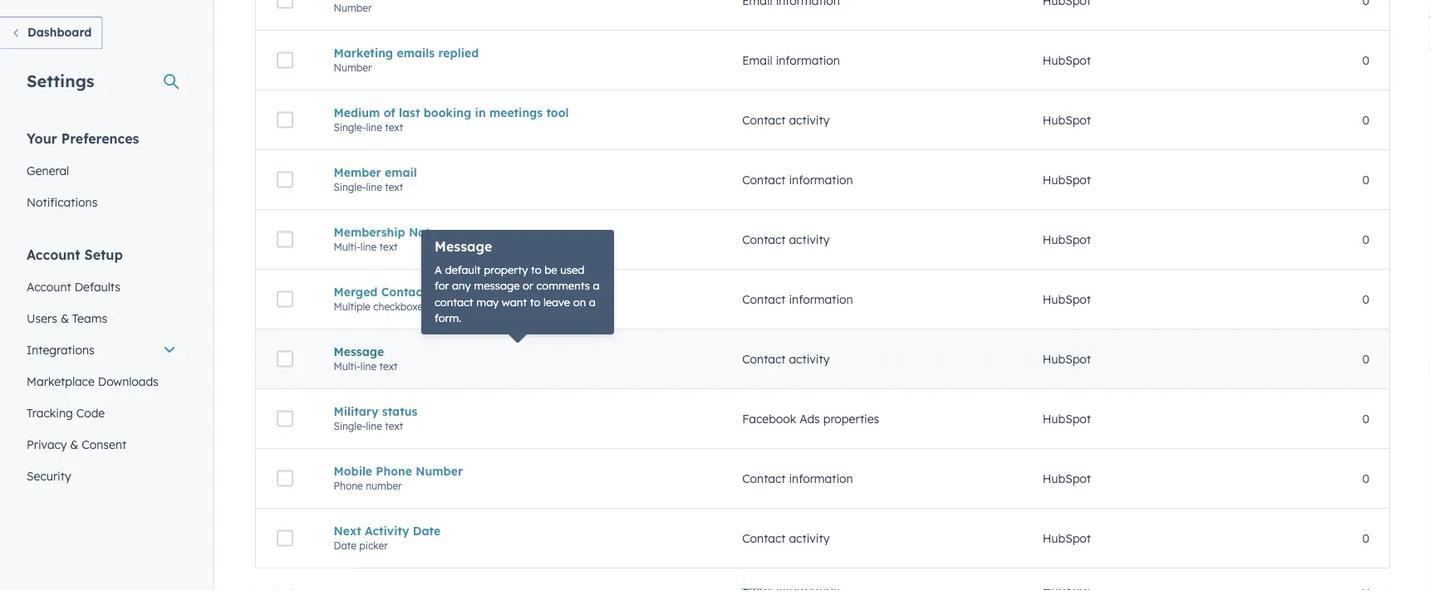 Task type: locate. For each thing, give the bounding box(es) containing it.
to left be
[[531, 263, 541, 277]]

text down membership
[[379, 241, 398, 254]]

text inside membership notes multi-line text
[[379, 241, 398, 254]]

2 activity from the top
[[789, 233, 830, 247]]

hubspot for military status
[[1043, 412, 1091, 427]]

1 horizontal spatial &
[[70, 438, 78, 452]]

1 0 from the top
[[1362, 53, 1369, 68]]

phone up number
[[376, 465, 412, 479]]

text inside message multi-line text
[[379, 361, 398, 373]]

2 hubspot from the top
[[1043, 113, 1091, 128]]

5 hubspot from the top
[[1043, 293, 1091, 307]]

message inside message multi-line text
[[334, 345, 384, 360]]

on
[[573, 296, 586, 310]]

text
[[385, 122, 403, 134], [385, 181, 403, 194], [379, 241, 398, 254], [379, 361, 398, 373], [385, 421, 403, 433]]

medium of last booking in meetings tool single-line text
[[334, 106, 569, 134]]

mobile phone number button
[[334, 465, 702, 479]]

single- down member
[[334, 181, 366, 194]]

to
[[531, 263, 541, 277], [530, 296, 540, 310]]

line down the medium
[[366, 122, 382, 134]]

1 vertical spatial multi-
[[334, 361, 360, 373]]

1 vertical spatial phone
[[334, 481, 363, 493]]

1 vertical spatial a
[[589, 296, 596, 310]]

line down 'military'
[[366, 421, 382, 433]]

phone down mobile
[[334, 481, 363, 493]]

single- down 'military'
[[334, 421, 366, 433]]

consent
[[82, 438, 126, 452]]

hubspot for marketing emails replied
[[1043, 53, 1091, 68]]

0 vertical spatial &
[[61, 311, 69, 326]]

line inside medium of last booking in meetings tool single-line text
[[366, 122, 382, 134]]

contact activity
[[742, 113, 830, 128], [742, 233, 830, 247], [742, 353, 830, 367], [742, 532, 830, 547]]

& right users
[[61, 311, 69, 326]]

message down multiple
[[334, 345, 384, 360]]

4 hubspot from the top
[[1043, 233, 1091, 247]]

line up 'military'
[[360, 361, 377, 373]]

message up default
[[435, 239, 492, 256]]

membership notes multi-line text
[[334, 225, 442, 254]]

number down marketing at left
[[334, 62, 372, 74]]

contact information
[[742, 173, 853, 188], [742, 293, 853, 307], [742, 472, 853, 487]]

0 vertical spatial single-
[[334, 122, 366, 134]]

0 vertical spatial contact information
[[742, 173, 853, 188]]

contact
[[742, 113, 786, 128], [742, 173, 786, 188], [742, 233, 786, 247], [381, 285, 427, 300], [742, 293, 786, 307], [742, 353, 786, 367], [742, 472, 786, 487], [742, 532, 786, 547]]

hubspot
[[1043, 53, 1091, 68], [1043, 113, 1091, 128], [1043, 173, 1091, 188], [1043, 233, 1091, 247], [1043, 293, 1091, 307], [1043, 353, 1091, 367], [1043, 412, 1091, 427], [1043, 472, 1091, 487], [1043, 532, 1091, 547]]

single- down the medium
[[334, 122, 366, 134]]

line down member
[[366, 181, 382, 194]]

line inside message multi-line text
[[360, 361, 377, 373]]

line inside the 'military status single-line text'
[[366, 421, 382, 433]]

next activity date date picker
[[334, 525, 441, 553]]

checkboxes
[[373, 301, 428, 313]]

8 0 from the top
[[1362, 472, 1369, 487]]

4 activity from the top
[[789, 532, 830, 547]]

multi- up 'military'
[[334, 361, 360, 373]]

single- for military
[[334, 421, 366, 433]]

contact activity for picker
[[742, 532, 830, 547]]

4 contact activity from the top
[[742, 532, 830, 547]]

a right on
[[589, 296, 596, 310]]

a right comments
[[593, 280, 600, 293]]

merged contact ids button
[[334, 285, 702, 300]]

3 hubspot from the top
[[1043, 173, 1091, 188]]

& right "privacy"
[[70, 438, 78, 452]]

message inside message a default property to be used for any message or comments a contact may want to leave on a form.
[[435, 239, 492, 256]]

membership
[[334, 225, 405, 240]]

1 vertical spatial account
[[27, 280, 71, 294]]

3 0 from the top
[[1362, 173, 1369, 188]]

2 account from the top
[[27, 280, 71, 294]]

3 single- from the top
[[334, 421, 366, 433]]

contact for mobile phone number
[[742, 472, 786, 487]]

line down membership
[[360, 241, 377, 254]]

0 vertical spatial account
[[27, 246, 80, 263]]

multi-
[[334, 241, 360, 254], [334, 361, 360, 373]]

text down of
[[385, 122, 403, 134]]

9 0 from the top
[[1362, 532, 1369, 547]]

2 multi- from the top
[[334, 361, 360, 373]]

dashboard
[[27, 25, 92, 39]]

emails
[[397, 46, 435, 60]]

2 0 from the top
[[1362, 113, 1369, 128]]

member email single-line text
[[334, 166, 417, 194]]

teams
[[72, 311, 107, 326]]

integrations
[[27, 343, 94, 357]]

member email button
[[334, 166, 702, 180]]

3 activity from the top
[[789, 353, 830, 367]]

hubspot for next activity date
[[1043, 532, 1091, 547]]

for
[[435, 280, 449, 293]]

number inside "marketing emails replied number"
[[334, 62, 372, 74]]

marketplace downloads link
[[17, 366, 186, 398]]

booking
[[424, 106, 471, 120]]

0 vertical spatial multi-
[[334, 241, 360, 254]]

a
[[435, 263, 442, 277]]

5 0 from the top
[[1362, 293, 1369, 307]]

2 vertical spatial contact information
[[742, 472, 853, 487]]

message tooltip
[[421, 231, 614, 335]]

form.
[[435, 312, 461, 326]]

account up users
[[27, 280, 71, 294]]

account up account defaults
[[27, 246, 80, 263]]

4 0 from the top
[[1362, 233, 1369, 247]]

message a default property to be used for any message or comments a contact may want to leave on a form.
[[435, 239, 600, 326]]

3 contact information from the top
[[742, 472, 853, 487]]

& inside 'link'
[[61, 311, 69, 326]]

single-
[[334, 122, 366, 134], [334, 181, 366, 194], [334, 421, 366, 433]]

contact information for mobile phone number
[[742, 472, 853, 487]]

privacy & consent
[[27, 438, 126, 452]]

8 hubspot from the top
[[1043, 472, 1091, 487]]

mobile phone number phone number
[[334, 465, 463, 493]]

general link
[[17, 155, 186, 187]]

& for users
[[61, 311, 69, 326]]

activity for picker
[[789, 532, 830, 547]]

want
[[502, 296, 527, 310]]

account defaults
[[27, 280, 120, 294]]

line inside membership notes multi-line text
[[360, 241, 377, 254]]

users
[[27, 311, 57, 326]]

account setup
[[27, 246, 123, 263]]

text down status
[[385, 421, 403, 433]]

number down status
[[416, 465, 463, 479]]

date
[[413, 525, 441, 539], [334, 540, 356, 553]]

0
[[1362, 53, 1369, 68], [1362, 113, 1369, 128], [1362, 173, 1369, 188], [1362, 233, 1369, 247], [1362, 293, 1369, 307], [1362, 353, 1369, 367], [1362, 412, 1369, 427], [1362, 472, 1369, 487], [1362, 532, 1369, 547]]

date down next
[[334, 540, 356, 553]]

0 vertical spatial message
[[435, 239, 492, 256]]

& for privacy
[[70, 438, 78, 452]]

1 contact information from the top
[[742, 173, 853, 188]]

number
[[334, 2, 372, 14], [334, 62, 372, 74], [416, 465, 463, 479]]

1 vertical spatial message
[[334, 345, 384, 360]]

picker
[[359, 540, 388, 553]]

0 horizontal spatial message
[[334, 345, 384, 360]]

text up status
[[379, 361, 398, 373]]

of
[[384, 106, 395, 120]]

general
[[27, 163, 69, 178]]

information for mobile phone number
[[789, 472, 853, 487]]

6 hubspot from the top
[[1043, 353, 1091, 367]]

single- for member
[[334, 181, 366, 194]]

1 activity from the top
[[789, 113, 830, 128]]

1 horizontal spatial date
[[413, 525, 441, 539]]

single- inside member email single-line text
[[334, 181, 366, 194]]

0 for mobile phone number
[[1362, 472, 1369, 487]]

multi- inside membership notes multi-line text
[[334, 241, 360, 254]]

0 horizontal spatial date
[[334, 540, 356, 553]]

9 hubspot from the top
[[1043, 532, 1091, 547]]

email
[[742, 53, 773, 68]]

1 contact activity from the top
[[742, 113, 830, 128]]

line for member
[[366, 181, 382, 194]]

to down or
[[530, 296, 540, 310]]

ads
[[800, 412, 820, 427]]

7 hubspot from the top
[[1043, 412, 1091, 427]]

&
[[61, 311, 69, 326], [70, 438, 78, 452]]

0 for message
[[1362, 353, 1369, 367]]

be
[[544, 263, 557, 277]]

number up marketing at left
[[334, 2, 372, 14]]

0 horizontal spatial &
[[61, 311, 69, 326]]

information for merged contact ids
[[789, 293, 853, 307]]

dashboard link
[[0, 17, 102, 49]]

line for military
[[366, 421, 382, 433]]

7 0 from the top
[[1362, 412, 1369, 427]]

1 single- from the top
[[334, 122, 366, 134]]

1 vertical spatial contact information
[[742, 293, 853, 307]]

0 for medium of last booking in meetings tool
[[1362, 113, 1369, 128]]

may
[[476, 296, 499, 310]]

account setup element
[[17, 246, 186, 492]]

6 0 from the top
[[1362, 353, 1369, 367]]

text inside the 'military status single-line text'
[[385, 421, 403, 433]]

facebook
[[742, 412, 796, 427]]

information
[[776, 53, 840, 68], [789, 173, 853, 188], [789, 293, 853, 307], [789, 472, 853, 487]]

1 hubspot from the top
[[1043, 53, 1091, 68]]

military
[[334, 405, 379, 419]]

2 vertical spatial number
[[416, 465, 463, 479]]

1 multi- from the top
[[334, 241, 360, 254]]

tracking code link
[[17, 398, 186, 429]]

text down email on the top left of page
[[385, 181, 403, 194]]

2 contact activity from the top
[[742, 233, 830, 247]]

contact for next activity date
[[742, 532, 786, 547]]

message for message a default property to be used for any message or comments a contact may want to leave on a form.
[[435, 239, 492, 256]]

0 for member email
[[1362, 173, 1369, 188]]

information for marketing emails replied
[[776, 53, 840, 68]]

text inside member email single-line text
[[385, 181, 403, 194]]

marketplace downloads
[[27, 374, 159, 389]]

your preferences
[[27, 130, 139, 147]]

line inside member email single-line text
[[366, 181, 382, 194]]

1 vertical spatial &
[[70, 438, 78, 452]]

0 for marketing emails replied
[[1362, 53, 1369, 68]]

military status button
[[334, 405, 702, 419]]

next activity date button
[[334, 525, 702, 539]]

contact for medium of last booking in meetings tool
[[742, 113, 786, 128]]

2 vertical spatial single-
[[334, 421, 366, 433]]

single- inside the 'military status single-line text'
[[334, 421, 366, 433]]

2 contact information from the top
[[742, 293, 853, 307]]

contact for membership notes
[[742, 233, 786, 247]]

a
[[593, 280, 600, 293], [589, 296, 596, 310]]

contact information for merged contact ids
[[742, 293, 853, 307]]

1 vertical spatial single-
[[334, 181, 366, 194]]

multi- down membership
[[334, 241, 360, 254]]

1 account from the top
[[27, 246, 80, 263]]

2 single- from the top
[[334, 181, 366, 194]]

0 for next activity date
[[1362, 532, 1369, 547]]

message
[[474, 280, 520, 293]]

1 vertical spatial number
[[334, 62, 372, 74]]

0 vertical spatial date
[[413, 525, 441, 539]]

1 horizontal spatial message
[[435, 239, 492, 256]]

1 horizontal spatial phone
[[376, 465, 412, 479]]

date right activity at the left
[[413, 525, 441, 539]]



Task type: vqa. For each thing, say whether or not it's contained in the screenshot.
Press to sort. image to the right
no



Task type: describe. For each thing, give the bounding box(es) containing it.
used
[[560, 263, 584, 277]]

3 contact activity from the top
[[742, 353, 830, 367]]

ids
[[430, 285, 451, 300]]

medium of last booking in meetings tool button
[[334, 106, 702, 120]]

hubspot for medium of last booking in meetings tool
[[1043, 113, 1091, 128]]

0 vertical spatial number
[[334, 2, 372, 14]]

last
[[399, 106, 420, 120]]

hubspot for message
[[1043, 353, 1091, 367]]

tracking code
[[27, 406, 105, 420]]

0 horizontal spatial phone
[[334, 481, 363, 493]]

single- inside medium of last booking in meetings tool single-line text
[[334, 122, 366, 134]]

tool
[[546, 106, 569, 120]]

marketing
[[334, 46, 393, 60]]

replied
[[438, 46, 479, 60]]

contact activity for in
[[742, 113, 830, 128]]

hubspot for membership notes
[[1043, 233, 1091, 247]]

activity
[[365, 525, 409, 539]]

medium
[[334, 106, 380, 120]]

your
[[27, 130, 57, 147]]

member
[[334, 166, 381, 180]]

0 vertical spatial to
[[531, 263, 541, 277]]

users & teams link
[[17, 303, 186, 334]]

text for notes
[[379, 241, 398, 254]]

0 vertical spatial phone
[[376, 465, 412, 479]]

any
[[452, 280, 471, 293]]

hubspot for member email
[[1043, 173, 1091, 188]]

information for member email
[[789, 173, 853, 188]]

merged contact ids multiple checkboxes
[[334, 285, 451, 313]]

privacy & consent link
[[17, 429, 186, 461]]

0 for membership notes
[[1362, 233, 1369, 247]]

notifications link
[[17, 187, 186, 218]]

default
[[445, 263, 481, 277]]

text for email
[[385, 181, 403, 194]]

in
[[475, 106, 486, 120]]

membership notes button
[[334, 225, 702, 240]]

comments
[[536, 280, 590, 293]]

merged
[[334, 285, 378, 300]]

account for account setup
[[27, 246, 80, 263]]

contact information for member email
[[742, 173, 853, 188]]

marketing emails replied number
[[334, 46, 479, 74]]

message multi-line text
[[334, 345, 398, 373]]

1 vertical spatial to
[[530, 296, 540, 310]]

notes
[[409, 225, 442, 240]]

settings
[[27, 70, 94, 91]]

setup
[[84, 246, 123, 263]]

message for message multi-line text
[[334, 345, 384, 360]]

line for membership
[[360, 241, 377, 254]]

privacy
[[27, 438, 67, 452]]

email information
[[742, 53, 840, 68]]

account for account defaults
[[27, 280, 71, 294]]

notifications
[[27, 195, 98, 209]]

contact for message
[[742, 353, 786, 367]]

defaults
[[75, 280, 120, 294]]

activity for text
[[789, 233, 830, 247]]

or
[[523, 280, 533, 293]]

number inside mobile phone number phone number
[[416, 465, 463, 479]]

activity for in
[[789, 113, 830, 128]]

status
[[382, 405, 417, 419]]

your preferences element
[[17, 129, 186, 218]]

multiple
[[334, 301, 370, 313]]

tracking
[[27, 406, 73, 420]]

multi- inside message multi-line text
[[334, 361, 360, 373]]

security
[[27, 469, 71, 484]]

leave
[[543, 296, 570, 310]]

0 vertical spatial a
[[593, 280, 600, 293]]

meetings
[[489, 106, 543, 120]]

contact
[[435, 296, 473, 310]]

contact for merged contact ids
[[742, 293, 786, 307]]

number
[[366, 481, 402, 493]]

1 vertical spatial date
[[334, 540, 356, 553]]

hubspot for mobile phone number
[[1043, 472, 1091, 487]]

0 for merged contact ids
[[1362, 293, 1369, 307]]

properties
[[823, 412, 879, 427]]

property
[[484, 263, 528, 277]]

downloads
[[98, 374, 159, 389]]

security link
[[17, 461, 186, 492]]

account defaults link
[[17, 271, 186, 303]]

contact inside merged contact ids multiple checkboxes
[[381, 285, 427, 300]]

code
[[76, 406, 105, 420]]

email
[[385, 166, 417, 180]]

message button
[[334, 345, 702, 360]]

military status single-line text
[[334, 405, 417, 433]]

next
[[334, 525, 361, 539]]

text for status
[[385, 421, 403, 433]]

marketplace
[[27, 374, 95, 389]]

mobile
[[334, 465, 372, 479]]

facebook ads properties
[[742, 412, 879, 427]]

text inside medium of last booking in meetings tool single-line text
[[385, 122, 403, 134]]

contact for member email
[[742, 173, 786, 188]]

users & teams
[[27, 311, 107, 326]]

contact activity for text
[[742, 233, 830, 247]]

integrations button
[[17, 334, 186, 366]]

preferences
[[61, 130, 139, 147]]

hubspot for merged contact ids
[[1043, 293, 1091, 307]]

0 for military status
[[1362, 412, 1369, 427]]



